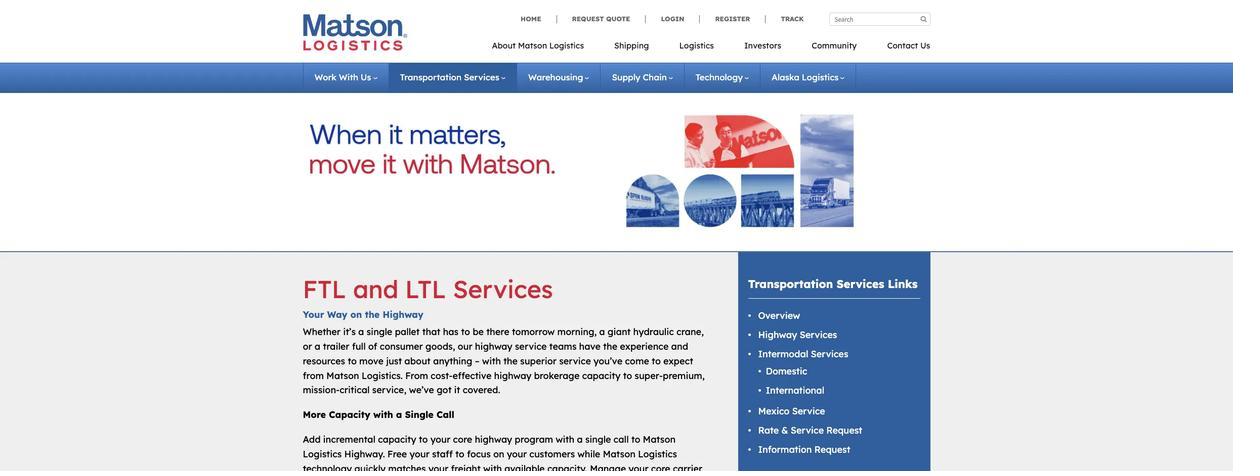 Task type: describe. For each thing, give the bounding box(es) containing it.
while
[[578, 449, 601, 461]]

top menu navigation
[[492, 37, 931, 58]]

from
[[405, 370, 428, 382]]

ftl
[[303, 274, 347, 305]]

that
[[422, 327, 441, 338]]

call
[[614, 434, 629, 446]]

move
[[359, 356, 384, 367]]

about matson logistics
[[492, 40, 584, 51]]

mexico service link
[[759, 406, 826, 418]]

mexico service
[[759, 406, 826, 418]]

your up staff
[[431, 434, 451, 446]]

rate & service request link
[[759, 425, 863, 437]]

request quote
[[572, 15, 630, 23]]

overview link
[[759, 311, 801, 322]]

track
[[781, 15, 804, 23]]

to down come
[[623, 370, 632, 382]]

or
[[303, 341, 312, 353]]

morning,
[[558, 327, 597, 338]]

call
[[437, 410, 455, 421]]

mission-
[[303, 385, 340, 397]]

transportation services links section
[[726, 253, 943, 472]]

expect
[[664, 356, 694, 367]]

trailer
[[323, 341, 350, 353]]

a right or
[[315, 341, 321, 353]]

with down focus
[[483, 463, 502, 472]]

services up the there
[[453, 274, 553, 305]]

add incremental capacity to your core highway program with a single call to matson logistics highway. free your staff to focus on your customers while matson logistics technology quickly matches your freight with available capacity. manage your core carri
[[303, 434, 711, 472]]

transportation for transportation services
[[400, 72, 462, 83]]

0 vertical spatial request
[[572, 15, 604, 23]]

alaska services image
[[310, 104, 924, 239]]

super-
[[635, 370, 663, 382]]

focus
[[467, 449, 491, 461]]

full
[[352, 341, 366, 353]]

about
[[492, 40, 516, 51]]

has
[[443, 327, 459, 338]]

add
[[303, 434, 321, 446]]

intermodal services link
[[759, 349, 849, 360]]

highway services link
[[759, 330, 837, 341]]

with
[[339, 72, 358, 83]]

home link
[[521, 15, 557, 23]]

quote
[[606, 15, 630, 23]]

shipping link
[[599, 37, 664, 58]]

manage
[[590, 463, 626, 472]]

experience
[[620, 341, 669, 353]]

just
[[386, 356, 402, 367]]

whether
[[303, 327, 341, 338]]

superior
[[520, 356, 557, 367]]

services for transportation services
[[464, 72, 500, 83]]

track link
[[766, 15, 804, 23]]

a left single on the bottom left of the page
[[396, 410, 402, 421]]

of
[[368, 341, 377, 353]]

overview
[[759, 311, 801, 322]]

highway services
[[759, 330, 837, 341]]

you've
[[594, 356, 623, 367]]

rate & service request
[[759, 425, 863, 437]]

alaska logistics
[[772, 72, 839, 83]]

your right manage on the bottom
[[629, 463, 649, 472]]

contact us link
[[872, 37, 931, 58]]

anything
[[433, 356, 473, 367]]

to right call
[[632, 434, 641, 446]]

intermodal services
[[759, 349, 849, 360]]

single
[[405, 410, 434, 421]]

come
[[625, 356, 649, 367]]

transportation for transportation services links
[[748, 277, 833, 292]]

technology
[[303, 463, 352, 472]]

consumer
[[380, 341, 423, 353]]

it
[[454, 385, 460, 397]]

information
[[759, 444, 812, 456]]

domestic
[[766, 366, 808, 378]]

have
[[579, 341, 601, 353]]

to left be
[[461, 327, 470, 338]]

technology link
[[696, 72, 749, 83]]

single inside the whether it's a single pallet that has to be there tomorrow morning, a giant hydraulic crane, or a trailer full of consumer goods, our highway service teams have the experience and resources to move just about anything – with the superior service you've come to expect from matson logistics. from cost-effective highway brokerage capacity to super-premium, mission-critical service, we've got it covered.
[[367, 327, 393, 338]]

your up matches
[[410, 449, 430, 461]]

with up customers
[[556, 434, 575, 446]]

effective
[[453, 370, 492, 382]]

incremental
[[323, 434, 376, 446]]

login link
[[646, 15, 700, 23]]

1 vertical spatial service
[[559, 356, 591, 367]]

login
[[661, 15, 685, 23]]

us inside top menu navigation
[[921, 40, 931, 51]]

about
[[405, 356, 431, 367]]

–
[[475, 356, 480, 367]]

&
[[782, 425, 789, 437]]

international
[[766, 385, 825, 397]]

to down full
[[348, 356, 357, 367]]

there
[[487, 327, 510, 338]]

highway inside transportation services links section
[[759, 330, 797, 341]]

hydraulic
[[634, 327, 674, 338]]

capacity
[[329, 410, 371, 421]]

your way on the highway
[[303, 309, 424, 321]]

services for highway services
[[800, 330, 837, 341]]

services for intermodal services
[[811, 349, 849, 360]]

on inside add incremental capacity to your core highway program with a single call to matson logistics highway. free your staff to focus on your customers while matson logistics technology quickly matches your freight with available capacity. manage your core carri
[[494, 449, 505, 461]]

matson down call
[[603, 449, 636, 461]]

your up the 'available' on the bottom left of page
[[507, 449, 527, 461]]

to up 'freight'
[[456, 449, 465, 461]]

transportation services
[[400, 72, 500, 83]]

work with us
[[315, 72, 371, 83]]

more capacity with a single call
[[303, 410, 455, 421]]

transportation services link
[[400, 72, 506, 83]]



Task type: vqa. For each thing, say whether or not it's contained in the screenshot.
exempt
no



Task type: locate. For each thing, give the bounding box(es) containing it.
logistics link
[[664, 37, 729, 58]]

capacity inside add incremental capacity to your core highway program with a single call to matson logistics highway. free your staff to focus on your customers while matson logistics technology quickly matches your freight with available capacity. manage your core carri
[[378, 434, 416, 446]]

register
[[715, 15, 750, 23]]

free
[[388, 449, 407, 461]]

service,
[[372, 385, 407, 397]]

request left quote
[[572, 15, 604, 23]]

0 horizontal spatial us
[[361, 72, 371, 83]]

it's
[[343, 327, 356, 338]]

0 vertical spatial service
[[515, 341, 547, 353]]

shipping
[[615, 40, 649, 51]]

supply chain link
[[612, 72, 673, 83]]

a
[[358, 327, 364, 338], [600, 327, 605, 338], [315, 341, 321, 353], [396, 410, 402, 421], [577, 434, 583, 446]]

0 vertical spatial service
[[792, 406, 826, 418]]

program
[[515, 434, 553, 446]]

1 vertical spatial single
[[585, 434, 611, 446]]

1 horizontal spatial and
[[672, 341, 688, 353]]

0 vertical spatial core
[[453, 434, 472, 446]]

us right with
[[361, 72, 371, 83]]

1 horizontal spatial core
[[651, 463, 671, 472]]

a right it's
[[358, 327, 364, 338]]

0 vertical spatial single
[[367, 327, 393, 338]]

customers
[[530, 449, 575, 461]]

2 vertical spatial the
[[504, 356, 518, 367]]

matson inside top menu navigation
[[518, 40, 547, 51]]

search image
[[921, 16, 927, 22]]

1 vertical spatial the
[[603, 341, 618, 353]]

1 horizontal spatial the
[[504, 356, 518, 367]]

capacity
[[582, 370, 621, 382], [378, 434, 416, 446]]

the up of
[[365, 309, 380, 321]]

on right focus
[[494, 449, 505, 461]]

0 horizontal spatial service
[[515, 341, 547, 353]]

warehousing
[[528, 72, 583, 83]]

service
[[515, 341, 547, 353], [559, 356, 591, 367]]

the
[[365, 309, 380, 321], [603, 341, 618, 353], [504, 356, 518, 367]]

service down teams
[[559, 356, 591, 367]]

to
[[461, 327, 470, 338], [348, 356, 357, 367], [652, 356, 661, 367], [623, 370, 632, 382], [419, 434, 428, 446], [632, 434, 641, 446], [456, 449, 465, 461]]

us right contact
[[921, 40, 931, 51]]

the up "you've"
[[603, 341, 618, 353]]

single up while
[[585, 434, 611, 446]]

2 horizontal spatial the
[[603, 341, 618, 353]]

links
[[888, 277, 918, 292]]

1 horizontal spatial service
[[559, 356, 591, 367]]

service
[[792, 406, 826, 418], [791, 425, 824, 437]]

highway up pallet
[[383, 309, 424, 321]]

1 horizontal spatial highway
[[759, 330, 797, 341]]

transportation services links
[[748, 277, 918, 292]]

0 horizontal spatial highway
[[383, 309, 424, 321]]

services down highway services 'link'
[[811, 349, 849, 360]]

single inside add incremental capacity to your core highway program with a single call to matson logistics highway. free your staff to focus on your customers while matson logistics technology quickly matches your freight with available capacity. manage your core carri
[[585, 434, 611, 446]]

community
[[812, 40, 857, 51]]

0 vertical spatial the
[[365, 309, 380, 321]]

with right –
[[482, 356, 501, 367]]

1 horizontal spatial on
[[494, 449, 505, 461]]

1 vertical spatial on
[[494, 449, 505, 461]]

services down the "about"
[[464, 72, 500, 83]]

supply chain
[[612, 72, 667, 83]]

Search search field
[[829, 13, 931, 26]]

highway down overview
[[759, 330, 797, 341]]

investors
[[745, 40, 782, 51]]

capacity.
[[548, 463, 588, 472]]

your
[[303, 309, 324, 321]]

quickly
[[355, 463, 386, 472]]

a up while
[[577, 434, 583, 446]]

1 vertical spatial and
[[672, 341, 688, 353]]

0 horizontal spatial capacity
[[378, 434, 416, 446]]

and
[[353, 274, 399, 305], [672, 341, 688, 353]]

register link
[[700, 15, 766, 23]]

goods,
[[426, 341, 455, 353]]

matches
[[388, 463, 426, 472]]

0 horizontal spatial on
[[351, 309, 362, 321]]

and inside the whether it's a single pallet that has to be there tomorrow morning, a giant hydraulic crane, or a trailer full of consumer goods, our highway service teams have the experience and resources to move just about anything – with the superior service you've come to expect from matson logistics. from cost-effective highway brokerage capacity to super-premium, mission-critical service, we've got it covered.
[[672, 341, 688, 353]]

with down service,
[[373, 410, 393, 421]]

service up rate & service request
[[792, 406, 826, 418]]

intermodal
[[759, 349, 809, 360]]

request up the information request
[[827, 425, 863, 437]]

1 vertical spatial service
[[791, 425, 824, 437]]

technology
[[696, 72, 743, 83]]

whether it's a single pallet that has to be there tomorrow morning, a giant hydraulic crane, or a trailer full of consumer goods, our highway service teams have the experience and resources to move just about anything – with the superior service you've come to expect from matson logistics. from cost-effective highway brokerage capacity to super-premium, mission-critical service, we've got it covered.
[[303, 327, 705, 397]]

None search field
[[829, 13, 931, 26]]

0 horizontal spatial single
[[367, 327, 393, 338]]

home
[[521, 15, 541, 23]]

tomorrow
[[512, 327, 555, 338]]

transportation
[[400, 72, 462, 83], [748, 277, 833, 292]]

service down tomorrow
[[515, 341, 547, 353]]

on up it's
[[351, 309, 362, 321]]

1 horizontal spatial capacity
[[582, 370, 621, 382]]

to up the super-
[[652, 356, 661, 367]]

services for transportation services links
[[837, 277, 885, 292]]

capacity inside the whether it's a single pallet that has to be there tomorrow morning, a giant hydraulic crane, or a trailer full of consumer goods, our highway service teams have the experience and resources to move just about anything – with the superior service you've come to expect from matson logistics. from cost-effective highway brokerage capacity to super-premium, mission-critical service, we've got it covered.
[[582, 370, 621, 382]]

1 vertical spatial us
[[361, 72, 371, 83]]

staff
[[432, 449, 453, 461]]

international link
[[766, 385, 825, 397]]

matson down home
[[518, 40, 547, 51]]

work with us link
[[315, 72, 377, 83]]

highway
[[383, 309, 424, 321], [759, 330, 797, 341]]

your down staff
[[429, 463, 449, 472]]

single up of
[[367, 327, 393, 338]]

0 horizontal spatial and
[[353, 274, 399, 305]]

highway down superior at left
[[494, 370, 532, 382]]

0 vertical spatial us
[[921, 40, 931, 51]]

from
[[303, 370, 324, 382]]

0 horizontal spatial core
[[453, 434, 472, 446]]

request quote link
[[557, 15, 646, 23]]

a inside add incremental capacity to your core highway program with a single call to matson logistics highway. free your staff to focus on your customers while matson logistics technology quickly matches your freight with available capacity. manage your core carri
[[577, 434, 583, 446]]

request down rate & service request link
[[815, 444, 851, 456]]

investors link
[[729, 37, 797, 58]]

to down single on the bottom left of the page
[[419, 434, 428, 446]]

cost-
[[431, 370, 453, 382]]

highway up focus
[[475, 434, 512, 446]]

way
[[327, 309, 348, 321]]

2 vertical spatial request
[[815, 444, 851, 456]]

chain
[[643, 72, 667, 83]]

matson logistics image
[[303, 14, 407, 51]]

services up intermodal services
[[800, 330, 837, 341]]

0 horizontal spatial transportation
[[400, 72, 462, 83]]

1 vertical spatial capacity
[[378, 434, 416, 446]]

rate
[[759, 425, 779, 437]]

premium,
[[663, 370, 705, 382]]

capacity down "you've"
[[582, 370, 621, 382]]

logistics
[[550, 40, 584, 51], [680, 40, 714, 51], [802, 72, 839, 83], [303, 449, 342, 461], [638, 449, 677, 461]]

resources
[[303, 356, 345, 367]]

1 vertical spatial highway
[[759, 330, 797, 341]]

more
[[303, 410, 326, 421]]

alaska logistics link
[[772, 72, 845, 83]]

0 vertical spatial capacity
[[582, 370, 621, 382]]

1 vertical spatial highway
[[494, 370, 532, 382]]

service up information request link
[[791, 425, 824, 437]]

about matson logistics link
[[492, 37, 599, 58]]

covered.
[[463, 385, 500, 397]]

0 vertical spatial and
[[353, 274, 399, 305]]

1 horizontal spatial transportation
[[748, 277, 833, 292]]

1 vertical spatial transportation
[[748, 277, 833, 292]]

matson up critical at left
[[327, 370, 359, 382]]

brokerage
[[534, 370, 580, 382]]

highway
[[475, 341, 513, 353], [494, 370, 532, 382], [475, 434, 512, 446]]

the left superior at left
[[504, 356, 518, 367]]

0 vertical spatial highway
[[475, 341, 513, 353]]

logistics.
[[362, 370, 403, 382]]

1 vertical spatial request
[[827, 425, 863, 437]]

crane,
[[677, 327, 704, 338]]

ltl
[[405, 274, 446, 305]]

and up your way on the highway
[[353, 274, 399, 305]]

teams
[[550, 341, 577, 353]]

pallet
[[395, 327, 420, 338]]

1 horizontal spatial single
[[585, 434, 611, 446]]

0 vertical spatial transportation
[[400, 72, 462, 83]]

domestic link
[[766, 366, 808, 378]]

matson right call
[[643, 434, 676, 446]]

0 horizontal spatial the
[[365, 309, 380, 321]]

2 vertical spatial highway
[[475, 434, 512, 446]]

critical
[[340, 385, 370, 397]]

a left "giant"
[[600, 327, 605, 338]]

with inside the whether it's a single pallet that has to be there tomorrow morning, a giant hydraulic crane, or a trailer full of consumer goods, our highway service teams have the experience and resources to move just about anything – with the superior service you've come to expect from matson logistics. from cost-effective highway brokerage capacity to super-premium, mission-critical service, we've got it covered.
[[482, 356, 501, 367]]

1 vertical spatial core
[[651, 463, 671, 472]]

be
[[473, 327, 484, 338]]

giant
[[608, 327, 631, 338]]

with
[[482, 356, 501, 367], [373, 410, 393, 421], [556, 434, 575, 446], [483, 463, 502, 472]]

highway inside add incremental capacity to your core highway program with a single call to matson logistics highway. free your staff to focus on your customers while matson logistics technology quickly matches your freight with available capacity. manage your core carri
[[475, 434, 512, 446]]

mexico
[[759, 406, 790, 418]]

1 horizontal spatial us
[[921, 40, 931, 51]]

0 vertical spatial on
[[351, 309, 362, 321]]

highway down the there
[[475, 341, 513, 353]]

matson inside the whether it's a single pallet that has to be there tomorrow morning, a giant hydraulic crane, or a trailer full of consumer goods, our highway service teams have the experience and resources to move just about anything – with the superior service you've come to expect from matson logistics. from cost-effective highway brokerage capacity to super-premium, mission-critical service, we've got it covered.
[[327, 370, 359, 382]]

transportation inside section
[[748, 277, 833, 292]]

services left links
[[837, 277, 885, 292]]

and up expect
[[672, 341, 688, 353]]

warehousing link
[[528, 72, 589, 83]]

alaska
[[772, 72, 800, 83]]

highway.
[[344, 449, 385, 461]]

0 vertical spatial highway
[[383, 309, 424, 321]]

capacity up free
[[378, 434, 416, 446]]

got
[[437, 385, 452, 397]]

our
[[458, 341, 473, 353]]



